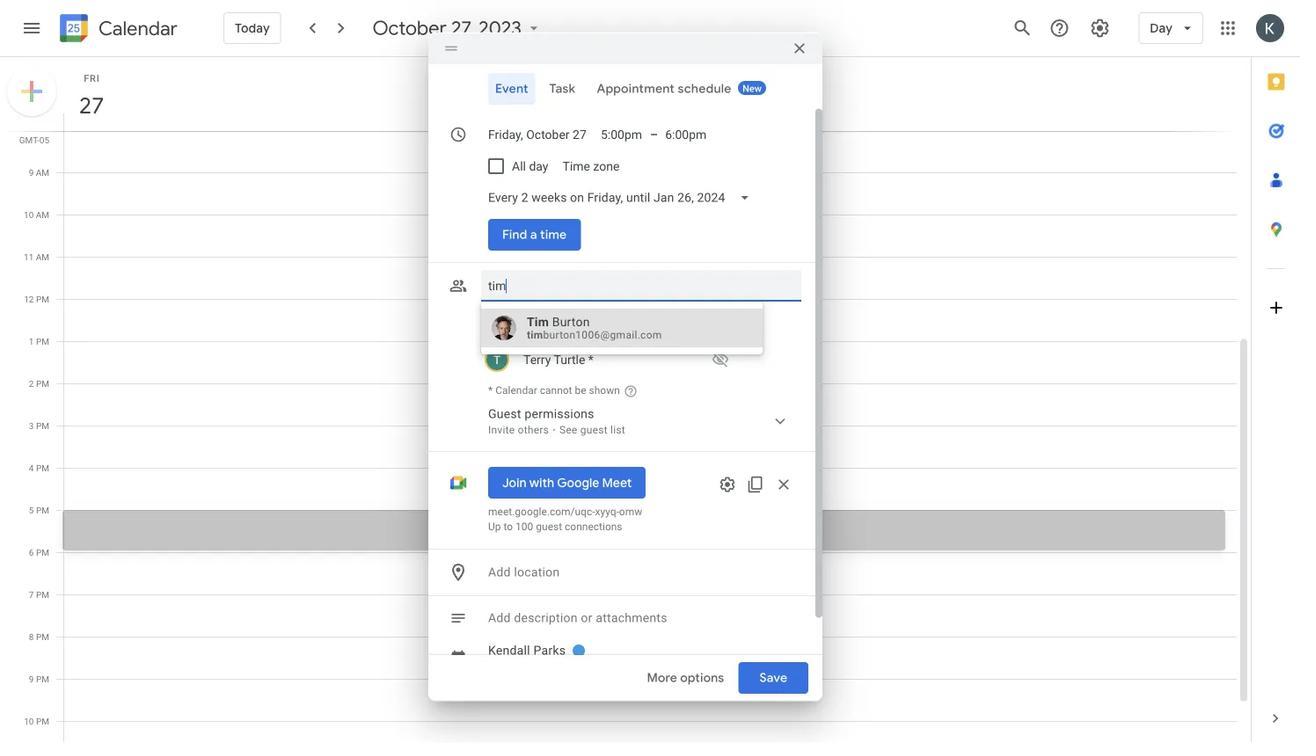 Task type: locate. For each thing, give the bounding box(es) containing it.
1 vertical spatial 10
[[24, 716, 34, 727]]

kendall up organizer on the top of the page
[[524, 313, 564, 327]]

pm right the 4
[[36, 463, 49, 473]]

2 10 from the top
[[24, 716, 34, 727]]

1 horizontal spatial tab list
[[1252, 57, 1301, 694]]

time
[[563, 159, 590, 173]]

9 pm
[[29, 674, 49, 685]]

today button
[[224, 7, 281, 49]]

10 pm from the top
[[36, 674, 49, 685]]

7
[[29, 590, 34, 600]]

Start time text field
[[601, 124, 643, 145]]

1 horizontal spatial guest
[[581, 424, 608, 436]]

add for add description or attachments
[[488, 611, 511, 626]]

None field
[[481, 182, 764, 214]]

* right turtle
[[589, 352, 594, 367]]

today
[[235, 20, 270, 36]]

100
[[516, 521, 534, 533]]

friday, october 27 element
[[71, 85, 112, 126]]

pm for 2 pm
[[36, 378, 49, 389]]

*
[[589, 352, 594, 367], [488, 384, 493, 396]]

pm for 4 pm
[[36, 463, 49, 473]]

appointment schedule
[[597, 81, 732, 97]]

add
[[488, 565, 511, 580], [488, 611, 511, 626]]

am
[[36, 125, 49, 136], [36, 167, 49, 178], [36, 209, 49, 220], [36, 252, 49, 262]]

pm right 6
[[36, 547, 49, 558]]

3 am from the top
[[36, 209, 49, 220]]

8
[[29, 125, 34, 136], [29, 632, 34, 642]]

pm for 12 pm
[[36, 294, 49, 304]]

guest inside meet.google.com/uqc-xyyq-omw up to 100 guest connections
[[536, 521, 562, 533]]

add location
[[488, 565, 560, 580]]

pm down 8 pm at bottom
[[36, 674, 49, 685]]

up
[[488, 521, 501, 533]]

guest down meet.google.com/uqc-
[[536, 521, 562, 533]]

* inside terry turtle tree item
[[589, 352, 594, 367]]

0 vertical spatial kendall
[[524, 313, 564, 327]]

7 pm
[[29, 590, 49, 600]]

1 horizontal spatial parks
[[567, 313, 598, 327]]

new element
[[738, 81, 766, 95]]

calendar up "fri"
[[99, 16, 178, 41]]

attachments
[[596, 611, 668, 626]]

pm down 9 pm
[[36, 716, 49, 727]]

1 vertical spatial 8
[[29, 632, 34, 642]]

1 vertical spatial parks
[[534, 644, 566, 658]]

1 am from the top
[[36, 125, 49, 136]]

4
[[29, 463, 34, 473]]

2 add from the top
[[488, 611, 511, 626]]

8 pm from the top
[[36, 590, 49, 600]]

calendar up guest
[[496, 384, 537, 396]]

add for add location
[[488, 565, 511, 580]]

parks inside dropdown button
[[534, 644, 566, 658]]

pm for 8 pm
[[36, 632, 49, 642]]

find a time
[[503, 227, 567, 243]]

pm for 9 pm
[[36, 674, 49, 685]]

kendall parks, organizer tree item
[[481, 309, 802, 346]]

10 up 11
[[24, 209, 34, 220]]

8 down 7 at left
[[29, 632, 34, 642]]

guest
[[488, 407, 522, 421]]

05
[[39, 135, 49, 145]]

am right 11
[[36, 252, 49, 262]]

1 vertical spatial *
[[488, 384, 493, 396]]

am for 10 am
[[36, 209, 49, 220]]

8 left 05
[[29, 125, 34, 136]]

5 pm from the top
[[36, 463, 49, 473]]

parks up burton1006@gmail.com
[[567, 313, 598, 327]]

9 down gmt- in the top of the page
[[29, 167, 34, 178]]

10 down 9 pm
[[24, 716, 34, 727]]

october 27, 2023 button
[[366, 16, 550, 40]]

1 vertical spatial 9
[[29, 674, 34, 685]]

am up the 9 am
[[36, 125, 49, 136]]

0 horizontal spatial calendar
[[99, 16, 178, 41]]

am down 05
[[36, 167, 49, 178]]

pm right 2
[[36, 378, 49, 389]]

0 vertical spatial *
[[589, 352, 594, 367]]

1 vertical spatial kendall
[[488, 644, 530, 658]]

2 pm
[[29, 378, 49, 389]]

am for 9 am
[[36, 167, 49, 178]]

2 pm from the top
[[36, 336, 49, 347]]

pm right 12
[[36, 294, 49, 304]]

9 pm from the top
[[36, 632, 49, 642]]

2 9 from the top
[[29, 674, 34, 685]]

0 vertical spatial 10
[[24, 209, 34, 220]]

kendall inside dropdown button
[[488, 644, 530, 658]]

1
[[29, 336, 34, 347]]

calendar
[[99, 16, 178, 41], [496, 384, 537, 396]]

* up guest
[[488, 384, 493, 396]]

pm right 5
[[36, 505, 49, 516]]

9 am
[[29, 167, 49, 178]]

add up kendall parks
[[488, 611, 511, 626]]

0 horizontal spatial tab list
[[443, 73, 802, 105]]

2 8 from the top
[[29, 632, 34, 642]]

4 pm from the top
[[36, 421, 49, 431]]

pm for 6 pm
[[36, 547, 49, 558]]

11 pm from the top
[[36, 716, 49, 727]]

1 10 from the top
[[24, 209, 34, 220]]

day
[[529, 159, 549, 173]]

tim burton tim burton1006@gmail.com
[[527, 315, 662, 341]]

10
[[24, 209, 34, 220], [24, 716, 34, 727]]

parks
[[567, 313, 598, 327], [534, 644, 566, 658]]

pm right 7 at left
[[36, 590, 49, 600]]

guest
[[581, 424, 608, 436], [536, 521, 562, 533]]

kendall parks
[[488, 644, 566, 658]]

1 add from the top
[[488, 565, 511, 580]]

End time text field
[[665, 124, 708, 145]]

see guest list
[[560, 424, 626, 436]]

pm for 1 pm
[[36, 336, 49, 347]]

pm up 9 pm
[[36, 632, 49, 642]]

pm for 5 pm
[[36, 505, 49, 516]]

terry
[[524, 352, 551, 367]]

0 horizontal spatial *
[[488, 384, 493, 396]]

kendall inside kendall parks organizer
[[524, 313, 564, 327]]

turtle
[[554, 352, 586, 367]]

kendall down description
[[488, 644, 530, 658]]

new
[[743, 83, 762, 94]]

add description or attachments
[[488, 611, 668, 626]]

show schedule of terry turtle image
[[707, 346, 735, 374]]

7 pm from the top
[[36, 547, 49, 558]]

0 vertical spatial 8
[[29, 125, 34, 136]]

organizer
[[524, 330, 569, 342]]

10 am
[[24, 209, 49, 220]]

am down the 9 am
[[36, 209, 49, 220]]

27,
[[452, 16, 474, 40]]

pm
[[36, 294, 49, 304], [36, 336, 49, 347], [36, 378, 49, 389], [36, 421, 49, 431], [36, 463, 49, 473], [36, 505, 49, 516], [36, 547, 49, 558], [36, 590, 49, 600], [36, 632, 49, 642], [36, 674, 49, 685], [36, 716, 49, 727]]

others
[[518, 424, 549, 436]]

1 8 from the top
[[29, 125, 34, 136]]

5 pm
[[29, 505, 49, 516]]

2023
[[479, 16, 522, 40]]

4 pm
[[29, 463, 49, 473]]

3 pm from the top
[[36, 378, 49, 389]]

am for 11 am
[[36, 252, 49, 262]]

gmt-
[[19, 135, 39, 145]]

parks inside kendall parks organizer
[[567, 313, 598, 327]]

list box
[[481, 309, 763, 347]]

4 am from the top
[[36, 252, 49, 262]]

1 vertical spatial guest
[[536, 521, 562, 533]]

3
[[29, 421, 34, 431]]

add left location
[[488, 565, 511, 580]]

parks for kendall parks
[[534, 644, 566, 658]]

kendall parks button
[[481, 635, 802, 681]]

add inside dropdown button
[[488, 565, 511, 580]]

tim
[[527, 329, 543, 341]]

1 vertical spatial add
[[488, 611, 511, 626]]

terry turtle tree item
[[481, 346, 802, 374]]

9 up 10 pm
[[29, 674, 34, 685]]

kendall
[[524, 313, 564, 327], [488, 644, 530, 658]]

a
[[531, 227, 537, 243]]

event
[[495, 81, 529, 97]]

with
[[530, 475, 555, 491]]

0 vertical spatial 9
[[29, 167, 34, 178]]

0 vertical spatial parks
[[567, 313, 598, 327]]

pm right 3
[[36, 421, 49, 431]]

0 vertical spatial calendar
[[99, 16, 178, 41]]

fri 27
[[78, 73, 103, 120]]

tab list
[[1252, 57, 1301, 694], [443, 73, 802, 105]]

6 pm from the top
[[36, 505, 49, 516]]

burton
[[552, 315, 590, 329]]

0 vertical spatial add
[[488, 565, 511, 580]]

guest left list
[[581, 424, 608, 436]]

parks down description
[[534, 644, 566, 658]]

2 am from the top
[[36, 167, 49, 178]]

0 horizontal spatial parks
[[534, 644, 566, 658]]

meet.google.com/uqc-xyyq-omw up to 100 guest connections
[[488, 506, 643, 533]]

0 horizontal spatial guest
[[536, 521, 562, 533]]

1 9 from the top
[[29, 167, 34, 178]]

11
[[24, 252, 34, 262]]

location
[[514, 565, 560, 580]]

2
[[29, 378, 34, 389]]

pm right 1
[[36, 336, 49, 347]]

day button
[[1139, 7, 1204, 49]]

schedule
[[678, 81, 732, 97]]

1 vertical spatial calendar
[[496, 384, 537, 396]]

1 pm from the top
[[36, 294, 49, 304]]

tim
[[527, 315, 549, 329]]

1 horizontal spatial *
[[589, 352, 594, 367]]



Task type: vqa. For each thing, say whether or not it's contained in the screenshot.
17 element
no



Task type: describe. For each thing, give the bounding box(es) containing it.
find a time button
[[488, 214, 581, 256]]

join
[[503, 475, 527, 491]]

meet
[[602, 475, 632, 491]]

parks for kendall parks organizer
[[567, 313, 598, 327]]

* calendar cannot be shown
[[488, 384, 620, 396]]

6 pm
[[29, 547, 49, 558]]

calendar inside 'calendar' element
[[99, 16, 178, 41]]

task button
[[543, 73, 583, 105]]

invite others
[[488, 424, 549, 436]]

6
[[29, 547, 34, 558]]

october
[[373, 16, 447, 40]]

description
[[514, 611, 578, 626]]

10 pm
[[24, 716, 49, 727]]

terry turtle *
[[524, 352, 594, 367]]

day
[[1150, 20, 1173, 36]]

see
[[560, 424, 578, 436]]

12 pm
[[24, 294, 49, 304]]

xyyq-
[[595, 506, 619, 518]]

12
[[24, 294, 34, 304]]

8 pm
[[29, 632, 49, 642]]

appointment
[[597, 81, 675, 97]]

list box containing tim
[[481, 309, 763, 347]]

to
[[504, 521, 513, 533]]

time
[[540, 227, 567, 243]]

fri
[[84, 73, 100, 84]]

october 27, 2023
[[373, 16, 522, 40]]

add location button
[[481, 557, 802, 589]]

all day
[[512, 159, 549, 173]]

3 pm
[[29, 421, 49, 431]]

8 for 8 pm
[[29, 632, 34, 642]]

to element
[[650, 127, 658, 142]]

burton1006@gmail.com
[[543, 329, 662, 341]]

Start date text field
[[488, 124, 587, 145]]

omw
[[619, 506, 643, 518]]

am for 8 am
[[36, 125, 49, 136]]

11 am
[[24, 252, 49, 262]]

shown
[[589, 384, 620, 396]]

invite
[[488, 424, 515, 436]]

event button
[[488, 73, 536, 105]]

8 for 8 am
[[29, 125, 34, 136]]

guests invited to this event. tree
[[481, 309, 802, 374]]

or
[[581, 611, 593, 626]]

1 horizontal spatial calendar
[[496, 384, 537, 396]]

calendar heading
[[95, 16, 178, 41]]

zone
[[593, 159, 620, 173]]

find
[[503, 227, 528, 243]]

main drawer image
[[21, 18, 42, 39]]

permissions
[[525, 407, 595, 421]]

google
[[557, 475, 600, 491]]

calendar element
[[56, 11, 178, 49]]

cannot
[[540, 384, 572, 396]]

all
[[512, 159, 526, 173]]

pm for 3 pm
[[36, 421, 49, 431]]

kendall for kendall parks organizer
[[524, 313, 564, 327]]

guest permissions
[[488, 407, 595, 421]]

join with google meet
[[503, 475, 632, 491]]

pm for 7 pm
[[36, 590, 49, 600]]

gmt-05
[[19, 135, 49, 145]]

kendall parks organizer
[[524, 313, 598, 342]]

be
[[575, 384, 587, 396]]

5
[[29, 505, 34, 516]]

27
[[78, 91, 103, 120]]

join with google meet link
[[488, 467, 646, 499]]

10 for 10 pm
[[24, 716, 34, 727]]

settings menu image
[[1090, 18, 1111, 39]]

Guests text field
[[488, 270, 795, 302]]

list
[[611, 424, 626, 436]]

connections
[[565, 521, 623, 533]]

9 for 9 pm
[[29, 674, 34, 685]]

8 am
[[29, 125, 49, 136]]

support image
[[1049, 18, 1070, 39]]

27 column header
[[63, 57, 1237, 131]]

task
[[550, 81, 576, 97]]

kendall for kendall parks
[[488, 644, 530, 658]]

tab list containing event
[[443, 73, 802, 105]]

0 vertical spatial guest
[[581, 424, 608, 436]]

time zone
[[563, 159, 620, 173]]

10 for 10 am
[[24, 209, 34, 220]]

1 pm
[[29, 336, 49, 347]]

9 for 9 am
[[29, 167, 34, 178]]

pm for 10 pm
[[36, 716, 49, 727]]

27 grid
[[0, 57, 1251, 744]]

–
[[650, 127, 658, 142]]

time zone button
[[556, 150, 627, 182]]



